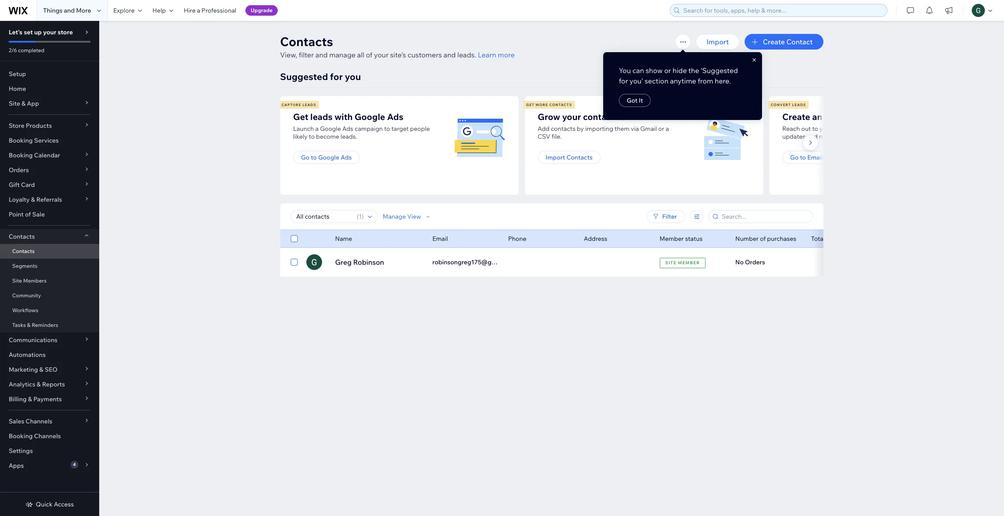 Task type: describe. For each thing, give the bounding box(es) containing it.
you
[[345, 71, 361, 82]]

number
[[735, 235, 759, 243]]

by
[[577, 125, 584, 133]]

workflows
[[12, 307, 38, 314]]

sales
[[9, 418, 24, 426]]

go for create
[[790, 154, 799, 161]]

orders inside orders dropdown button
[[9, 166, 29, 174]]

site members link
[[0, 274, 99, 289]]

an
[[812, 111, 822, 122]]

grow
[[538, 111, 560, 122]]

sales channels
[[9, 418, 52, 426]]

leads
[[310, 111, 333, 122]]

can
[[633, 66, 644, 75]]

got it
[[627, 97, 643, 104]]

0 vertical spatial google
[[355, 111, 385, 122]]

got it button
[[619, 94, 651, 107]]

robinsongreg175@gmail.com
[[432, 259, 517, 266]]

you'
[[630, 77, 643, 85]]

1 vertical spatial google
[[320, 125, 341, 133]]

view,
[[280, 50, 297, 59]]

up
[[34, 28, 42, 36]]

1 vertical spatial email
[[432, 235, 448, 243]]

more
[[536, 103, 548, 107]]

communications button
[[0, 333, 99, 348]]

your inside contacts view, filter and manage all of your site's customers and leads. learn more
[[374, 50, 389, 59]]

and right "customers"
[[444, 50, 456, 59]]

a inside get leads with google ads launch a google ads campaign to target people likely to become leads.
[[315, 125, 319, 133]]

explore
[[113, 7, 135, 14]]

community link
[[0, 289, 99, 303]]

hire a professional
[[184, 7, 236, 14]]

setup link
[[0, 67, 99, 81]]

2/6 completed
[[9, 47, 44, 54]]

to right likely
[[309, 133, 315, 141]]

0 vertical spatial member
[[660, 235, 684, 243]]

booking calendar
[[9, 151, 60, 159]]

import contacts
[[546, 154, 593, 161]]

channels for sales channels
[[26, 418, 52, 426]]

site for site members
[[12, 278, 22, 284]]

home
[[9, 85, 26, 93]]

1 horizontal spatial orders
[[745, 259, 765, 266]]

subscribers
[[834, 125, 867, 133]]

contacts button
[[0, 229, 99, 244]]

import for import
[[707, 37, 729, 46]]

updates
[[782, 133, 806, 141]]

(
[[357, 213, 359, 221]]

get
[[293, 111, 308, 122]]

file.
[[552, 133, 562, 141]]

products
[[26, 122, 52, 130]]

leads. inside contacts view, filter and manage all of your site's customers and leads. learn more
[[457, 50, 476, 59]]

hire a professional link
[[179, 0, 242, 21]]

analytics
[[9, 381, 35, 389]]

sidebar element
[[0, 21, 99, 517]]

them
[[615, 125, 630, 133]]

apps
[[9, 462, 24, 470]]

got
[[627, 97, 638, 104]]

to left target
[[384, 125, 390, 133]]

get leads with google ads launch a google ads campaign to target people likely to become leads.
[[293, 111, 430, 141]]

site for site member
[[665, 260, 677, 266]]

address
[[584, 235, 607, 243]]

site for site & app
[[9, 100, 20, 108]]

setup
[[9, 70, 26, 78]]

greg robinson
[[335, 258, 384, 267]]

go to google ads
[[301, 154, 352, 161]]

hide
[[673, 66, 687, 75]]

convert leads
[[771, 103, 806, 107]]

& for loyalty
[[31, 196, 35, 204]]

workflows link
[[0, 303, 99, 318]]

app
[[27, 100, 39, 108]]

go to email marketing button
[[782, 151, 862, 164]]

list
[[617, 111, 630, 122]]

marketing & seo button
[[0, 363, 99, 377]]

billing & payments button
[[0, 392, 99, 407]]

people
[[410, 125, 430, 133]]

list containing get leads with google ads
[[279, 96, 1004, 195]]

get
[[526, 103, 535, 107]]

1 vertical spatial member
[[678, 260, 700, 266]]

analytics & reports
[[9, 381, 65, 389]]

marketing & seo
[[9, 366, 58, 374]]

capture
[[282, 103, 301, 107]]

total amount spent
[[811, 235, 866, 243]]

members
[[23, 278, 47, 284]]

greg
[[335, 258, 351, 267]]

customers
[[408, 50, 442, 59]]

manage
[[383, 213, 406, 221]]

csv
[[538, 133, 550, 141]]

grow your contact list add contacts by importing them via gmail or a csv file.
[[538, 111, 669, 141]]

loyalty
[[9, 196, 30, 204]]

point
[[9, 211, 24, 219]]

)
[[362, 213, 364, 221]]

contacts view, filter and manage all of your site's customers and leads. learn more
[[280, 34, 515, 59]]

things
[[43, 7, 63, 14]]

contacts inside popup button
[[9, 233, 35, 241]]

reach
[[782, 125, 800, 133]]

manage view button
[[383, 213, 432, 221]]

loyalty & referrals button
[[0, 192, 99, 207]]

analytics & reports button
[[0, 377, 99, 392]]

and inside create an email campaign reach out to your subscribers with newsletters, updates and more.
[[807, 133, 818, 141]]

create contact button
[[745, 34, 823, 50]]

gmail
[[640, 125, 657, 133]]

& for site
[[22, 100, 26, 108]]

create for an
[[782, 111, 810, 122]]

view link
[[752, 255, 789, 270]]

point of sale
[[9, 211, 45, 219]]

contacts inside contacts view, filter and manage all of your site's customers and leads. learn more
[[280, 34, 333, 49]]

create an email campaign reach out to your subscribers with newsletters, updates and more.
[[782, 111, 916, 141]]

hire
[[184, 7, 196, 14]]

learn more button
[[478, 50, 515, 60]]

booking for booking calendar
[[9, 151, 33, 159]]

loyalty & referrals
[[9, 196, 62, 204]]

capture leads
[[282, 103, 316, 107]]

0 horizontal spatial view
[[407, 213, 421, 221]]

calendar
[[34, 151, 60, 159]]



Task type: locate. For each thing, give the bounding box(es) containing it.
1 horizontal spatial email
[[807, 154, 823, 161]]

1 horizontal spatial view
[[763, 258, 779, 267]]

a down leads
[[315, 125, 319, 133]]

create for contact
[[763, 37, 785, 46]]

and left more
[[64, 7, 75, 14]]

a right hire
[[197, 7, 200, 14]]

orders right the no
[[745, 259, 765, 266]]

contacts
[[551, 125, 576, 133]]

go down likely
[[301, 154, 310, 161]]

1 vertical spatial of
[[25, 211, 31, 219]]

campaign inside get leads with google ads launch a google ads campaign to target people likely to become leads.
[[355, 125, 383, 133]]

payments
[[33, 396, 62, 404]]

orders up gift card
[[9, 166, 29, 174]]

go to google ads button
[[293, 151, 360, 164]]

ads right become
[[342, 125, 353, 133]]

channels inside "popup button"
[[26, 418, 52, 426]]

status
[[685, 235, 703, 243]]

for left you
[[330, 71, 343, 82]]

purchases
[[767, 235, 796, 243]]

gift card
[[9, 181, 35, 189]]

import down file.
[[546, 154, 565, 161]]

leads. inside get leads with google ads launch a google ads campaign to target people likely to become leads.
[[341, 133, 357, 141]]

2 vertical spatial site
[[12, 278, 22, 284]]

your up contacts
[[562, 111, 581, 122]]

site down segments at the left of page
[[12, 278, 22, 284]]

upgrade button
[[245, 5, 278, 16]]

with inside create an email campaign reach out to your subscribers with newsletters, updates and more.
[[868, 125, 880, 133]]

of inside point of sale 'link'
[[25, 211, 31, 219]]

marketing inside button
[[825, 154, 854, 161]]

1 horizontal spatial marketing
[[825, 154, 854, 161]]

1 horizontal spatial import
[[707, 37, 729, 46]]

2 horizontal spatial of
[[760, 235, 766, 243]]

ads down get leads with google ads launch a google ads campaign to target people likely to become leads.
[[341, 154, 352, 161]]

quick access
[[36, 501, 74, 509]]

booking inside booking calendar 'popup button'
[[9, 151, 33, 159]]

here.
[[715, 77, 731, 85]]

to right the "out"
[[812, 125, 818, 133]]

leads right convert
[[792, 103, 806, 107]]

of for number of purchases
[[760, 235, 766, 243]]

member left status
[[660, 235, 684, 243]]

with inside get leads with google ads launch a google ads campaign to target people likely to become leads.
[[335, 111, 353, 122]]

import inside button
[[546, 154, 565, 161]]

4
[[73, 462, 76, 468]]

all
[[357, 50, 364, 59]]

0 horizontal spatial go
[[301, 154, 310, 161]]

1 vertical spatial campaign
[[355, 125, 383, 133]]

store products button
[[0, 118, 99, 133]]

launch
[[293, 125, 314, 133]]

of for point of sale
[[25, 211, 31, 219]]

campaign inside create an email campaign reach out to your subscribers with newsletters, updates and more.
[[849, 111, 890, 122]]

0 horizontal spatial for
[[330, 71, 343, 82]]

your right up
[[43, 28, 56, 36]]

for inside you can show or hide the 'suggested for you' section anytime from here.
[[619, 77, 628, 85]]

0 horizontal spatial import
[[546, 154, 565, 161]]

booking calendar button
[[0, 148, 99, 163]]

contacts inside button
[[567, 154, 593, 161]]

create left contact
[[763, 37, 785, 46]]

& left the app
[[22, 100, 26, 108]]

1 horizontal spatial leads
[[792, 103, 806, 107]]

spent
[[850, 235, 866, 243]]

& right "tasks"
[[27, 322, 30, 329]]

email up the robinsongreg175@gmail.com
[[432, 235, 448, 243]]

member down status
[[678, 260, 700, 266]]

2 vertical spatial ads
[[341, 154, 352, 161]]

import up 'suggested
[[707, 37, 729, 46]]

it
[[639, 97, 643, 104]]

& left seo
[[39, 366, 43, 374]]

channels for booking channels
[[34, 433, 61, 441]]

contact
[[583, 111, 615, 122]]

sale
[[32, 211, 45, 219]]

go for get
[[301, 154, 310, 161]]

1 vertical spatial booking
[[9, 151, 33, 159]]

& for billing
[[28, 396, 32, 404]]

completed
[[18, 47, 44, 54]]

booking inside booking channels link
[[9, 433, 33, 441]]

campaign left target
[[355, 125, 383, 133]]

leads. right become
[[341, 133, 357, 141]]

email down more.
[[807, 154, 823, 161]]

contacts up filter
[[280, 34, 333, 49]]

import for import contacts
[[546, 154, 565, 161]]

0 vertical spatial or
[[665, 66, 671, 75]]

2 vertical spatial of
[[760, 235, 766, 243]]

email inside button
[[807, 154, 823, 161]]

create inside create an email campaign reach out to your subscribers with newsletters, updates and more.
[[782, 111, 810, 122]]

with
[[335, 111, 353, 122], [868, 125, 880, 133]]

2 booking from the top
[[9, 151, 33, 159]]

phone
[[508, 235, 527, 243]]

1 vertical spatial ads
[[342, 125, 353, 133]]

1 vertical spatial channels
[[34, 433, 61, 441]]

0 vertical spatial import
[[707, 37, 729, 46]]

leads for create
[[792, 103, 806, 107]]

2 vertical spatial booking
[[9, 433, 33, 441]]

0 horizontal spatial marketing
[[9, 366, 38, 374]]

1 vertical spatial import
[[546, 154, 565, 161]]

site & app
[[9, 100, 39, 108]]

of right all
[[366, 50, 373, 59]]

for
[[330, 71, 343, 82], [619, 77, 628, 85]]

1 vertical spatial leads.
[[341, 133, 357, 141]]

channels
[[26, 418, 52, 426], [34, 433, 61, 441]]

Search... field
[[719, 211, 810, 223]]

1 vertical spatial site
[[665, 260, 677, 266]]

& for analytics
[[37, 381, 41, 389]]

view inside view link
[[763, 258, 779, 267]]

( 1 )
[[357, 213, 364, 221]]

with right subscribers
[[868, 125, 880, 133]]

suggested for you
[[280, 71, 361, 82]]

1 horizontal spatial go
[[790, 154, 799, 161]]

services
[[34, 137, 59, 145]]

0 vertical spatial campaign
[[849, 111, 890, 122]]

email
[[824, 111, 847, 122]]

import inside button
[[707, 37, 729, 46]]

set
[[24, 28, 33, 36]]

a inside hire a professional link
[[197, 7, 200, 14]]

1 horizontal spatial for
[[619, 77, 628, 85]]

1 horizontal spatial a
[[315, 125, 319, 133]]

0 vertical spatial of
[[366, 50, 373, 59]]

view down number of purchases
[[763, 258, 779, 267]]

2 vertical spatial google
[[318, 154, 339, 161]]

more
[[76, 7, 91, 14]]

contact
[[787, 37, 813, 46]]

and right filter
[[315, 50, 328, 59]]

&
[[22, 100, 26, 108], [31, 196, 35, 204], [27, 322, 30, 329], [39, 366, 43, 374], [37, 381, 41, 389], [28, 396, 32, 404]]

None checkbox
[[291, 234, 298, 244], [291, 257, 298, 268], [291, 234, 298, 244], [291, 257, 298, 268]]

member
[[660, 235, 684, 243], [678, 260, 700, 266]]

create inside button
[[763, 37, 785, 46]]

to inside create an email campaign reach out to your subscribers with newsletters, updates and more.
[[812, 125, 818, 133]]

booking services
[[9, 137, 59, 145]]

google
[[355, 111, 385, 122], [320, 125, 341, 133], [318, 154, 339, 161]]

reminders
[[32, 322, 58, 329]]

let's
[[9, 28, 22, 36]]

marketing inside dropdown button
[[9, 366, 38, 374]]

'suggested
[[701, 66, 738, 75]]

site member
[[665, 260, 700, 266]]

site down the member status in the top of the page
[[665, 260, 677, 266]]

target
[[391, 125, 409, 133]]

0 horizontal spatial email
[[432, 235, 448, 243]]

0 vertical spatial create
[[763, 37, 785, 46]]

0 horizontal spatial with
[[335, 111, 353, 122]]

your inside grow your contact list add contacts by importing them via gmail or a csv file.
[[562, 111, 581, 122]]

ads up target
[[387, 111, 403, 122]]

0 vertical spatial marketing
[[825, 154, 854, 161]]

channels up "booking channels"
[[26, 418, 52, 426]]

leads. left learn
[[457, 50, 476, 59]]

home link
[[0, 81, 99, 96]]

channels down sales channels "popup button"
[[34, 433, 61, 441]]

site inside popup button
[[9, 100, 20, 108]]

and left more.
[[807, 133, 818, 141]]

1 go from the left
[[301, 154, 310, 161]]

of right the number
[[760, 235, 766, 243]]

greg robinson image
[[306, 255, 322, 270]]

marketing down more.
[[825, 154, 854, 161]]

marketing up analytics
[[9, 366, 38, 374]]

list
[[279, 96, 1004, 195]]

booking down store
[[9, 137, 33, 145]]

ads inside go to google ads button
[[341, 154, 352, 161]]

Search for tools, apps, help & more... field
[[681, 4, 885, 17]]

contacts down by
[[567, 154, 593, 161]]

create up reach
[[782, 111, 810, 122]]

1 vertical spatial view
[[763, 258, 779, 267]]

booking down booking services
[[9, 151, 33, 159]]

booking for booking services
[[9, 137, 33, 145]]

1 horizontal spatial leads.
[[457, 50, 476, 59]]

& for tasks
[[27, 322, 30, 329]]

1 vertical spatial or
[[658, 125, 664, 133]]

booking for booking channels
[[9, 433, 33, 441]]

Unsaved view field
[[294, 211, 354, 223]]

0 vertical spatial orders
[[9, 166, 29, 174]]

access
[[54, 501, 74, 509]]

0 vertical spatial email
[[807, 154, 823, 161]]

contacts down point of sale on the top left
[[9, 233, 35, 241]]

for down you
[[619, 77, 628, 85]]

1 vertical spatial create
[[782, 111, 810, 122]]

0 horizontal spatial campaign
[[355, 125, 383, 133]]

site & app button
[[0, 96, 99, 111]]

0 horizontal spatial leads
[[302, 103, 316, 107]]

& right loyalty
[[31, 196, 35, 204]]

your inside create an email campaign reach out to your subscribers with newsletters, updates and more.
[[820, 125, 832, 133]]

or inside grow your contact list add contacts by importing them via gmail or a csv file.
[[658, 125, 664, 133]]

& for marketing
[[39, 366, 43, 374]]

view right manage
[[407, 213, 421, 221]]

or left hide
[[665, 66, 671, 75]]

1 horizontal spatial of
[[366, 50, 373, 59]]

leads for get
[[302, 103, 316, 107]]

automations link
[[0, 348, 99, 363]]

0 vertical spatial booking
[[9, 137, 33, 145]]

with right leads
[[335, 111, 353, 122]]

2 leads from the left
[[792, 103, 806, 107]]

of left sale
[[25, 211, 31, 219]]

no orders
[[735, 259, 765, 266]]

to down become
[[311, 154, 317, 161]]

number of purchases
[[735, 235, 796, 243]]

2 horizontal spatial a
[[666, 125, 669, 133]]

1 horizontal spatial campaign
[[849, 111, 890, 122]]

0 vertical spatial view
[[407, 213, 421, 221]]

your
[[43, 28, 56, 36], [374, 50, 389, 59], [562, 111, 581, 122], [820, 125, 832, 133]]

1 vertical spatial orders
[[745, 259, 765, 266]]

you can show or hide the 'suggested for you' section anytime from here.
[[619, 66, 738, 85]]

3 booking from the top
[[9, 433, 33, 441]]

leads up "get"
[[302, 103, 316, 107]]

contacts
[[280, 34, 333, 49], [567, 154, 593, 161], [9, 233, 35, 241], [12, 248, 35, 255]]

upgrade
[[251, 7, 273, 13]]

sales channels button
[[0, 414, 99, 429]]

0 vertical spatial ads
[[387, 111, 403, 122]]

google inside button
[[318, 154, 339, 161]]

0 vertical spatial with
[[335, 111, 353, 122]]

2/6
[[9, 47, 17, 54]]

1 horizontal spatial with
[[868, 125, 880, 133]]

2 go from the left
[[790, 154, 799, 161]]

convert
[[771, 103, 791, 107]]

your inside sidebar "element"
[[43, 28, 56, 36]]

0 vertical spatial leads.
[[457, 50, 476, 59]]

and
[[64, 7, 75, 14], [315, 50, 328, 59], [444, 50, 456, 59], [807, 133, 818, 141]]

0 vertical spatial channels
[[26, 418, 52, 426]]

a inside grow your contact list add contacts by importing them via gmail or a csv file.
[[666, 125, 669, 133]]

1 vertical spatial marketing
[[9, 366, 38, 374]]

your left "site's"
[[374, 50, 389, 59]]

& inside dropdown button
[[37, 381, 41, 389]]

contacts up segments at the left of page
[[12, 248, 35, 255]]

site down home
[[9, 100, 20, 108]]

total
[[811, 235, 825, 243]]

0 horizontal spatial of
[[25, 211, 31, 219]]

1 leads from the left
[[302, 103, 316, 107]]

or inside you can show or hide the 'suggested for you' section anytime from here.
[[665, 66, 671, 75]]

a
[[197, 7, 200, 14], [315, 125, 319, 133], [666, 125, 669, 133]]

& right billing
[[28, 396, 32, 404]]

your down an in the right top of the page
[[820, 125, 832, 133]]

1 booking from the top
[[9, 137, 33, 145]]

of inside contacts view, filter and manage all of your site's customers and leads. learn more
[[366, 50, 373, 59]]

suggested
[[280, 71, 328, 82]]

or right gmail
[[658, 125, 664, 133]]

0 vertical spatial site
[[9, 100, 20, 108]]

go down updates
[[790, 154, 799, 161]]

0 horizontal spatial orders
[[9, 166, 29, 174]]

filter
[[662, 213, 677, 221]]

site members
[[12, 278, 47, 284]]

create contact
[[763, 37, 813, 46]]

campaign up subscribers
[[849, 111, 890, 122]]

robinson
[[353, 258, 384, 267]]

1 vertical spatial with
[[868, 125, 880, 133]]

to down updates
[[800, 154, 806, 161]]

more.
[[819, 133, 835, 141]]

show
[[646, 66, 663, 75]]

& left reports
[[37, 381, 41, 389]]

booking channels
[[9, 433, 61, 441]]

learn
[[478, 50, 496, 59]]

go to email marketing
[[790, 154, 854, 161]]

go
[[301, 154, 310, 161], [790, 154, 799, 161]]

booking inside booking services link
[[9, 137, 33, 145]]

a right gmail
[[666, 125, 669, 133]]

things and more
[[43, 7, 91, 14]]

booking up settings
[[9, 433, 33, 441]]

0 horizontal spatial a
[[197, 7, 200, 14]]

0 horizontal spatial leads.
[[341, 133, 357, 141]]

contacts link
[[0, 244, 99, 259]]

from
[[698, 77, 713, 85]]



Task type: vqa. For each thing, say whether or not it's contained in the screenshot.
Stands
no



